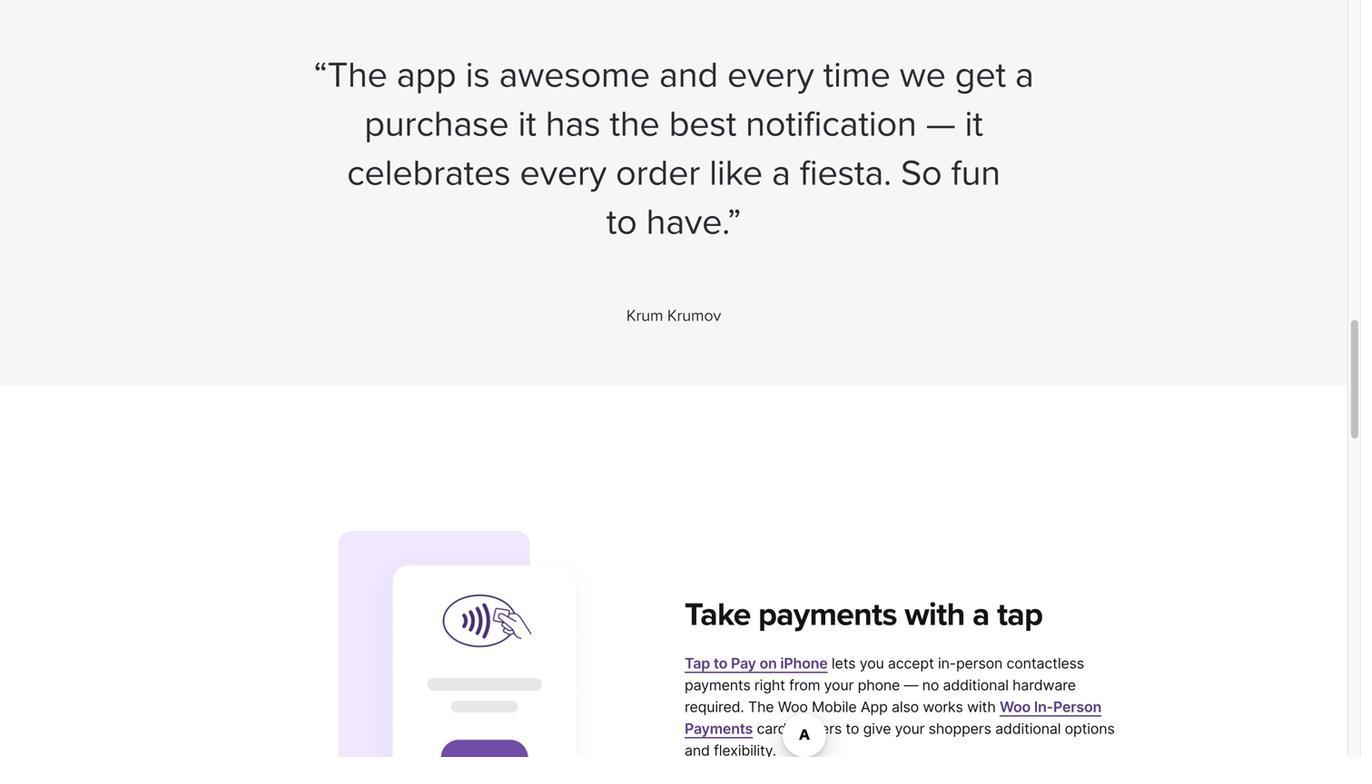 Task type: describe. For each thing, give the bounding box(es) containing it.
person
[[1054, 699, 1102, 716]]

so
[[901, 152, 943, 195]]

readers
[[791, 721, 842, 738]]

card readers to give your shoppers additional options and flexibility.
[[685, 721, 1115, 758]]

on
[[760, 655, 777, 673]]

required.
[[685, 699, 745, 716]]

1 horizontal spatial every
[[728, 53, 815, 97]]

contactless
[[1007, 655, 1085, 673]]

celebrates
[[347, 152, 511, 195]]

pay
[[731, 655, 757, 673]]

shoppers
[[929, 721, 992, 738]]

tap to pay on iphone link
[[685, 655, 828, 673]]

flexibility.
[[714, 742, 777, 758]]

"the
[[314, 53, 388, 97]]

take
[[685, 596, 751, 634]]

we
[[900, 53, 947, 97]]

also
[[892, 699, 920, 716]]

fun
[[952, 152, 1001, 195]]

in-
[[939, 655, 957, 673]]

and inside card readers to give your shoppers additional options and flexibility.
[[685, 742, 710, 758]]

right
[[755, 677, 786, 695]]

fiesta.
[[800, 152, 892, 195]]

and inside "the app is awesome and every time we get a purchase it has the best notification — it celebrates every order like a fiesta. so fun to have."
[[660, 53, 719, 97]]

the
[[610, 103, 660, 146]]

the
[[749, 699, 775, 716]]

krumov
[[668, 306, 722, 326]]

is
[[466, 53, 490, 97]]

0 horizontal spatial to
[[714, 655, 728, 673]]

to have."
[[607, 201, 742, 244]]

krum krumov
[[627, 306, 722, 326]]

no
[[923, 677, 940, 695]]

take payments with a tap
[[685, 596, 1043, 634]]

card
[[757, 721, 787, 738]]

"the app is awesome and every time we get a purchase it has the best notification — it celebrates every order like a fiesta. so fun to have."
[[314, 53, 1035, 244]]

woo in-person payments
[[685, 699, 1102, 738]]

hardware
[[1013, 677, 1077, 695]]

from
[[790, 677, 821, 695]]

person
[[957, 655, 1003, 673]]

tap
[[998, 596, 1043, 634]]

best
[[669, 103, 737, 146]]

payments inside lets you accept in-person contactless payments right from your phone — no additional hardware required. the woo mobile app also works with
[[685, 677, 751, 695]]

1 vertical spatial every
[[520, 152, 607, 195]]

purchase
[[365, 103, 509, 146]]

— inside lets you accept in-person contactless payments right from your phone — no additional hardware required. the woo mobile app also works with
[[905, 677, 919, 695]]

woo in-person payments link
[[685, 699, 1102, 738]]

awesome
[[499, 53, 651, 97]]



Task type: locate. For each thing, give the bounding box(es) containing it.
1 vertical spatial payments
[[685, 677, 751, 695]]

1 vertical spatial additional
[[996, 721, 1062, 738]]

0 vertical spatial your
[[825, 677, 854, 695]]

1 horizontal spatial a
[[973, 596, 990, 634]]

1 vertical spatial a
[[772, 152, 791, 195]]

a right get on the top of the page
[[1016, 53, 1035, 97]]

woo inside woo in-person payments
[[1000, 699, 1031, 716]]

iphone
[[781, 655, 828, 673]]

0 horizontal spatial woo
[[778, 699, 808, 716]]

0 horizontal spatial —
[[905, 677, 919, 695]]

0 horizontal spatial a
[[772, 152, 791, 195]]

additional inside lets you accept in-person contactless payments right from your phone — no additional hardware required. the woo mobile app also works with
[[944, 677, 1009, 695]]

with
[[905, 596, 965, 634], [968, 699, 996, 716]]

additional inside card readers to give your shoppers additional options and flexibility.
[[996, 721, 1062, 738]]

to left pay
[[714, 655, 728, 673]]

a
[[1016, 53, 1035, 97], [772, 152, 791, 195], [973, 596, 990, 634]]

— down we
[[926, 103, 956, 146]]

1 vertical spatial with
[[968, 699, 996, 716]]

every
[[728, 53, 815, 97], [520, 152, 607, 195]]

0 vertical spatial payments
[[759, 596, 897, 634]]

1 woo from the left
[[778, 699, 808, 716]]

— inside "the app is awesome and every time we get a purchase it has the best notification — it celebrates every order like a fiesta. so fun to have."
[[926, 103, 956, 146]]

0 vertical spatial with
[[905, 596, 965, 634]]

and
[[660, 53, 719, 97], [685, 742, 710, 758]]

get
[[956, 53, 1007, 97]]

mobile
[[812, 699, 857, 716]]

2 it from the left
[[965, 103, 984, 146]]

it up 'fun' at top right
[[965, 103, 984, 146]]

woo inside lets you accept in-person contactless payments right from your phone — no additional hardware required. the woo mobile app also works with
[[778, 699, 808, 716]]

1 vertical spatial to
[[846, 721, 860, 738]]

lets you accept in-person contactless payments right from your phone — no additional hardware required. the woo mobile app also works with
[[685, 655, 1085, 716]]

woo
[[778, 699, 808, 716], [1000, 699, 1031, 716]]

—
[[926, 103, 956, 146], [905, 677, 919, 695]]

your inside lets you accept in-person contactless payments right from your phone — no additional hardware required. the woo mobile app also works with
[[825, 677, 854, 695]]

lets
[[832, 655, 856, 673]]

time
[[824, 53, 891, 97]]

your inside card readers to give your shoppers additional options and flexibility.
[[896, 721, 925, 738]]

to inside card readers to give your shoppers additional options and flexibility.
[[846, 721, 860, 738]]

options
[[1065, 721, 1115, 738]]

0 vertical spatial every
[[728, 53, 815, 97]]

krum
[[627, 306, 664, 326]]

1 horizontal spatial woo
[[1000, 699, 1031, 716]]

it
[[518, 103, 537, 146], [965, 103, 984, 146]]

0 horizontal spatial it
[[518, 103, 537, 146]]

a left 'tap'
[[973, 596, 990, 634]]

notification
[[746, 103, 917, 146]]

0 vertical spatial additional
[[944, 677, 1009, 695]]

payments
[[685, 721, 753, 738]]

and down the payments
[[685, 742, 710, 758]]

works
[[923, 699, 964, 716]]

1 vertical spatial your
[[896, 721, 925, 738]]

has
[[546, 103, 601, 146]]

like
[[710, 152, 763, 195]]

woo left in-
[[1000, 699, 1031, 716]]

a right the like
[[772, 152, 791, 195]]

give
[[864, 721, 892, 738]]

1 horizontal spatial —
[[926, 103, 956, 146]]

to left give
[[846, 721, 860, 738]]

0 vertical spatial and
[[660, 53, 719, 97]]

every down has
[[520, 152, 607, 195]]

additional down person on the bottom
[[944, 677, 1009, 695]]

1 horizontal spatial it
[[965, 103, 984, 146]]

1 horizontal spatial your
[[896, 721, 925, 738]]

1 horizontal spatial payments
[[759, 596, 897, 634]]

your down lets
[[825, 677, 854, 695]]

with up in-
[[905, 596, 965, 634]]

tap to pay on iphone
[[685, 655, 828, 673]]

app
[[397, 53, 457, 97]]

in-
[[1035, 699, 1054, 716]]

0 vertical spatial to
[[714, 655, 728, 673]]

2 horizontal spatial a
[[1016, 53, 1035, 97]]

accept
[[889, 655, 935, 673]]

additional
[[944, 677, 1009, 695], [996, 721, 1062, 738]]

app
[[861, 699, 888, 716]]

order
[[616, 152, 701, 195]]

it left has
[[518, 103, 537, 146]]

with up shoppers
[[968, 699, 996, 716]]

2 woo from the left
[[1000, 699, 1031, 716]]

your
[[825, 677, 854, 695], [896, 721, 925, 738]]

woo down from
[[778, 699, 808, 716]]

tap
[[685, 655, 711, 673]]

payments up lets
[[759, 596, 897, 634]]

1 vertical spatial and
[[685, 742, 710, 758]]

1 it from the left
[[518, 103, 537, 146]]

your down also
[[896, 721, 925, 738]]

2 vertical spatial a
[[973, 596, 990, 634]]

0 vertical spatial —
[[926, 103, 956, 146]]

1 horizontal spatial to
[[846, 721, 860, 738]]

0 horizontal spatial every
[[520, 152, 607, 195]]

phone
[[858, 677, 901, 695]]

1 horizontal spatial with
[[968, 699, 996, 716]]

0 horizontal spatial your
[[825, 677, 854, 695]]

with inside lets you accept in-person contactless payments right from your phone — no additional hardware required. the woo mobile app also works with
[[968, 699, 996, 716]]

1 vertical spatial —
[[905, 677, 919, 695]]

0 horizontal spatial with
[[905, 596, 965, 634]]

additional down in-
[[996, 721, 1062, 738]]

to
[[714, 655, 728, 673], [846, 721, 860, 738]]

— left no
[[905, 677, 919, 695]]

payments
[[759, 596, 897, 634], [685, 677, 751, 695]]

every up "notification"
[[728, 53, 815, 97]]

0 horizontal spatial payments
[[685, 677, 751, 695]]

you
[[860, 655, 885, 673]]

and up best
[[660, 53, 719, 97]]

0 vertical spatial a
[[1016, 53, 1035, 97]]

payments up required.
[[685, 677, 751, 695]]



Task type: vqa. For each thing, say whether or not it's contained in the screenshot.
bottommost your
yes



